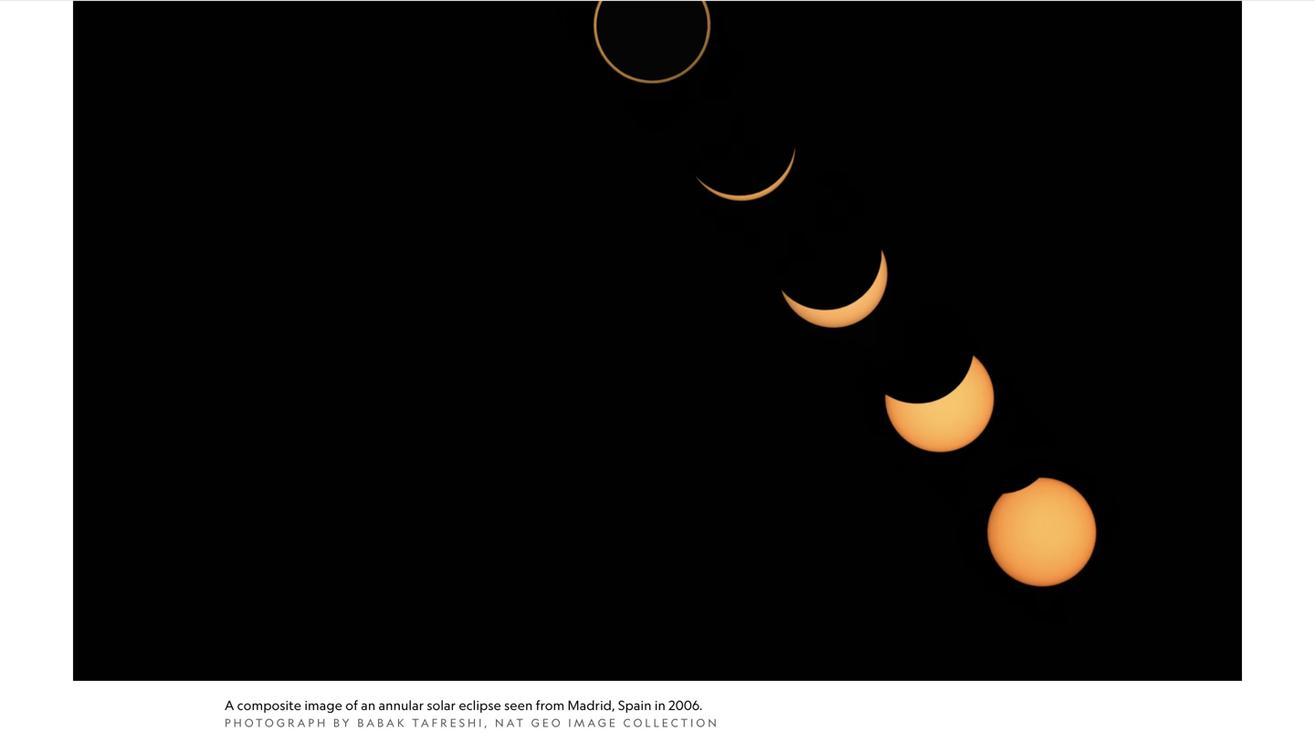 Task type: vqa. For each thing, say whether or not it's contained in the screenshot.
TAFRESHI,
yes



Task type: locate. For each thing, give the bounding box(es) containing it.
photograph
[[225, 717, 328, 730]]

image
[[305, 698, 343, 714]]

spain
[[618, 698, 652, 714]]

composite
[[237, 698, 302, 714]]

from
[[536, 698, 565, 714]]

an
[[361, 698, 376, 714]]

a
[[225, 698, 234, 714]]

madrid,
[[568, 698, 615, 714]]

collection
[[624, 717, 720, 730]]

annular
[[379, 698, 424, 714]]

a composite image of an annular solar eclipse image
[[73, 0, 1243, 682]]

2006.
[[669, 698, 703, 714]]



Task type: describe. For each thing, give the bounding box(es) containing it.
nat
[[495, 717, 526, 730]]

geo
[[531, 717, 563, 730]]

image
[[569, 717, 618, 730]]

photograph by babak tafreshi, nat geo image collection element
[[225, 715, 806, 732]]

by
[[333, 717, 352, 730]]

in
[[655, 698, 666, 714]]

of
[[346, 698, 358, 714]]

a composite image of an annular solar eclipse seen from madrid, spain in 2006. photograph by babak tafreshi, nat geo image collection
[[225, 698, 720, 730]]

seen
[[504, 698, 533, 714]]

solar
[[427, 698, 456, 714]]

tafreshi,
[[412, 717, 490, 730]]

babak
[[357, 717, 407, 730]]

eclipse
[[459, 698, 501, 714]]



